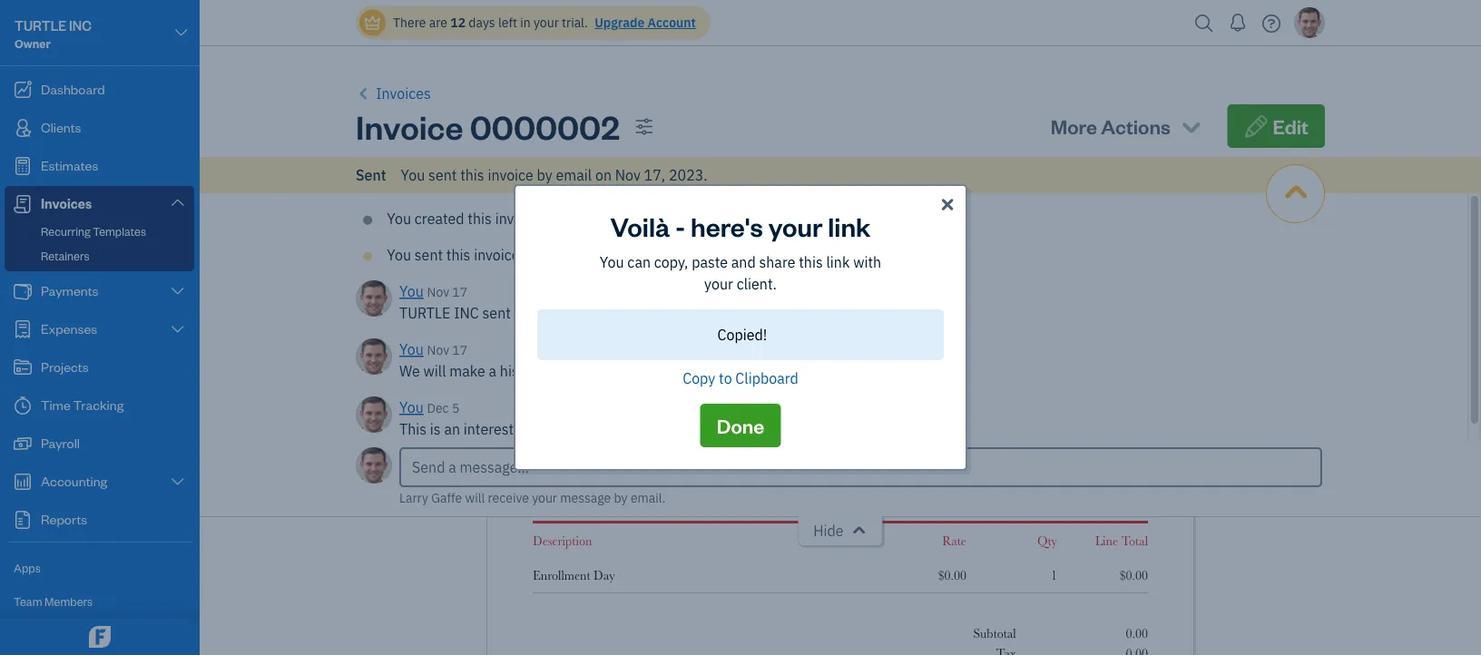 Task type: vqa. For each thing, say whether or not it's contained in the screenshot.
Dec
yes



Task type: locate. For each thing, give the bounding box(es) containing it.
you inside you dec 5 this is an interesting sentence.
[[400, 398, 424, 417]]

1 you link from the top
[[400, 281, 424, 302]]

2 you link from the top
[[400, 339, 424, 360]]

link
[[828, 209, 871, 243], [827, 253, 850, 272]]

you right circle icon
[[387, 209, 411, 228]]

documentary
[[564, 362, 650, 381]]

0.00
[[1126, 627, 1149, 641]]

will right "gaffe"
[[465, 490, 485, 507]]

to
[[582, 246, 595, 265], [719, 369, 732, 388]]

you for you sent this invoice by email to larry gaffe. nov 17
[[387, 246, 411, 265]]

account
[[648, 14, 696, 31]]

0 horizontal spatial to
[[582, 246, 595, 265]]

-
[[675, 209, 686, 243]]

you for you sent this invoice by email on nov 17, 2023.
[[401, 166, 425, 185]]

invoice up invoice.
[[488, 166, 534, 185]]

you inside "you can copy, paste and share this link with your client."
[[600, 253, 624, 272]]

1 vertical spatial sent
[[415, 246, 443, 265]]

1 down qty in the bottom right of the page
[[1051, 568, 1058, 583]]

1 horizontal spatial on
[[816, 304, 833, 323]]

larry left "gaffe"
[[400, 490, 428, 507]]

payment image
[[12, 282, 34, 301]]

1 vertical spatial an
[[444, 420, 460, 439]]

1 right has
[[641, 209, 650, 228]]

enrollment
[[533, 568, 591, 583]]

by
[[537, 166, 553, 185], [523, 246, 539, 265], [614, 490, 628, 507]]

trial.
[[562, 14, 588, 31]]

usd
[[976, 468, 1002, 482]]

we
[[400, 362, 420, 381]]

number
[[943, 399, 986, 413]]

5
[[452, 400, 460, 417]]

invoice up date
[[902, 399, 939, 413]]

$0.00 down total
[[1120, 568, 1149, 583]]

you up "we" in the bottom of the page
[[400, 340, 424, 359]]

edit link
[[1228, 104, 1326, 148]]

1 horizontal spatial will
[[465, 490, 485, 507]]

email for on
[[556, 166, 592, 185]]

on
[[596, 166, 612, 185], [816, 304, 833, 323]]

2 vertical spatial 17
[[452, 342, 468, 359]]

an right the is
[[444, 420, 460, 439]]

0 horizontal spatial larry
[[400, 490, 428, 507]]

0 vertical spatial larry
[[598, 246, 631, 265]]

sent for you sent this invoice by email on nov 17, 2023.
[[429, 166, 457, 185]]

0 horizontal spatial inc
[[69, 17, 92, 34]]

2 chevron large down image from the top
[[169, 322, 186, 337]]

1 horizontal spatial inc
[[454, 304, 479, 323]]

2 vertical spatial you link
[[400, 397, 424, 419]]

3 you link from the top
[[400, 397, 424, 419]]

turtle for turtle inc 12794992386
[[533, 291, 584, 306]]

upgrade
[[595, 14, 645, 31]]

nov down created
[[427, 284, 449, 301]]

estimate image
[[12, 157, 34, 175]]

17 inside you nov 17 turtle inc sent you an invoice (0000002) for $0.00 that's due on december 17, 2023
[[452, 284, 468, 301]]

1 horizontal spatial turtle
[[400, 304, 451, 323]]

you up "this"
[[400, 398, 424, 417]]

1 horizontal spatial an
[[541, 304, 557, 323]]

team members
[[14, 594, 93, 609]]

you inside you nov 17 turtle inc sent you an invoice (0000002) for $0.00 that's due on december 17, 2023
[[400, 282, 424, 301]]

this up you created this invoice.
[[460, 166, 485, 185]]

turtle up "we" in the bottom of the page
[[400, 304, 451, 323]]

chevron large down image
[[173, 22, 190, 44], [169, 195, 186, 209]]

1 vertical spatial invoice
[[474, 246, 520, 265]]

sent
[[356, 166, 386, 185]]

0 vertical spatial link
[[828, 209, 871, 243]]

has
[[614, 209, 638, 228]]

0 vertical spatial by
[[537, 166, 553, 185]]

search image
[[1190, 10, 1219, 37]]

you left can at the left top of page
[[600, 253, 624, 272]]

voilà - here's your link
[[611, 209, 871, 243]]

inc inside turtle inc owner
[[69, 17, 92, 34]]

email down weird
[[542, 246, 578, 265]]

you link for turtle
[[400, 281, 424, 302]]

this right share
[[799, 253, 823, 272]]

done button
[[701, 404, 781, 448]]

subtotal
[[974, 627, 1017, 641]]

1 horizontal spatial invoice
[[902, 399, 939, 413]]

to down "co."
[[582, 246, 595, 265]]

1 vertical spatial invoice
[[902, 399, 939, 413]]

12794992386
[[533, 308, 603, 322]]

inc
[[69, 17, 92, 34], [587, 291, 610, 306], [454, 304, 479, 323]]

17 for documentary
[[452, 342, 468, 359]]

0 vertical spatial invoice
[[488, 166, 534, 185]]

invoice right you on the left top of page
[[561, 304, 607, 323]]

copy to clipboard button
[[683, 368, 799, 390]]

1 vertical spatial to
[[719, 369, 732, 388]]

nov
[[615, 166, 641, 185], [681, 247, 703, 264], [427, 284, 449, 301], [427, 342, 449, 359]]

to inside button
[[719, 369, 732, 388]]

chevron large down image
[[169, 284, 186, 299], [169, 322, 186, 337], [169, 475, 186, 489]]

sent up created
[[429, 166, 457, 185]]

an right you on the left top of page
[[541, 304, 557, 323]]

you for you created this invoice.
[[387, 209, 411, 228]]

17 inside you nov 17 we will make a historical documentary
[[452, 342, 468, 359]]

paste
[[692, 253, 728, 272]]

this left invoice.
[[468, 209, 492, 228]]

17 left and
[[706, 247, 721, 264]]

1 vertical spatial 17
[[452, 284, 468, 301]]

2 vertical spatial sent
[[483, 304, 511, 323]]

link up with at right top
[[828, 209, 871, 243]]

17 up make
[[452, 342, 468, 359]]

1
[[641, 209, 650, 228], [1051, 568, 1058, 583]]

chevron large down image for expense icon
[[169, 322, 186, 337]]

0 vertical spatial an
[[541, 304, 557, 323]]

left
[[498, 14, 517, 31]]

your right receive
[[532, 490, 558, 507]]

by up make
[[537, 166, 553, 185]]

2 horizontal spatial turtle
[[533, 291, 584, 306]]

that's
[[748, 304, 785, 323]]

you down created
[[400, 282, 424, 301]]

you link up "we" in the bottom of the page
[[400, 339, 424, 360]]

invoice down invoices
[[356, 104, 464, 148]]

1 vertical spatial you link
[[400, 339, 424, 360]]

17 down you created this invoice.
[[452, 284, 468, 301]]

owner
[[15, 36, 51, 51]]

0 horizontal spatial 17,
[[644, 166, 666, 185]]

1 horizontal spatial to
[[719, 369, 732, 388]]

invoices
[[376, 84, 431, 103]]

1 horizontal spatial 17,
[[907, 304, 928, 323]]

invoice down info icon on the left top of page
[[474, 246, 520, 265]]

you link up "this"
[[400, 397, 424, 419]]

co.
[[590, 209, 611, 228]]

turtle up the "12794992386"
[[533, 291, 584, 306]]

will right "we" in the bottom of the page
[[424, 362, 446, 381]]

nov down -
[[681, 247, 703, 264]]

message
[[561, 490, 611, 507]]

turtle inside turtle inc 12794992386
[[533, 291, 584, 306]]

$0.00
[[847, 209, 886, 228], [706, 304, 745, 323], [1112, 464, 1149, 483], [939, 568, 967, 583], [1120, 568, 1149, 583]]

invoice for invoice number date of issue
[[902, 399, 939, 413]]

copy to clipboard
[[683, 369, 799, 388]]

Shareable link URL text field
[[556, 324, 930, 346]]

by left the email.
[[614, 490, 628, 507]]

0 vertical spatial 1
[[641, 209, 650, 228]]

17, left the 2023
[[907, 304, 928, 323]]

dashboard image
[[12, 81, 34, 99]]

sent
[[429, 166, 457, 185], [415, 246, 443, 265], [483, 304, 511, 323]]

of
[[930, 419, 941, 433]]

0 horizontal spatial turtle
[[15, 17, 66, 34]]

your
[[534, 14, 559, 31], [769, 209, 823, 243], [705, 275, 734, 294], [532, 490, 558, 507]]

0 vertical spatial will
[[424, 362, 446, 381]]

0 vertical spatial 17
[[706, 247, 721, 264]]

on right due
[[816, 304, 833, 323]]

you
[[401, 166, 425, 185], [387, 209, 411, 228], [387, 246, 411, 265], [600, 253, 624, 272], [400, 282, 424, 301], [400, 340, 424, 359], [400, 398, 424, 417]]

0 horizontal spatial will
[[424, 362, 446, 381]]

issue
[[945, 419, 970, 433]]

invoice image
[[12, 195, 34, 213]]

0 vertical spatial chevron large down image
[[169, 284, 186, 299]]

line
[[1096, 534, 1119, 548]]

0 vertical spatial sent
[[429, 166, 457, 185]]

0 vertical spatial you link
[[400, 281, 424, 302]]

dec
[[427, 400, 449, 417]]

nov up has
[[615, 166, 641, 185]]

invoices
[[734, 209, 787, 228]]

nov up dec
[[427, 342, 449, 359]]

your down "paste"
[[705, 275, 734, 294]]

2 vertical spatial invoice
[[561, 304, 607, 323]]

by for on
[[537, 166, 553, 185]]

you link for we
[[400, 339, 424, 360]]

gaffe.
[[635, 246, 674, 265]]

0 vertical spatial invoice
[[356, 104, 464, 148]]

you right the sent at left
[[401, 166, 425, 185]]

date
[[902, 419, 927, 433]]

sent inside you nov 17 turtle inc sent you an invoice (0000002) for $0.00 that's due on december 17, 2023
[[483, 304, 511, 323]]

you link down created
[[400, 281, 424, 302]]

0 vertical spatial email
[[556, 166, 592, 185]]

1 vertical spatial 1
[[1051, 568, 1058, 583]]

turtle up owner
[[15, 17, 66, 34]]

you dec 5 this is an interesting sentence.
[[400, 398, 600, 439]]

sentence.
[[537, 420, 600, 439]]

expense image
[[12, 321, 34, 339]]

your right in
[[534, 14, 559, 31]]

inc inside turtle inc 12794992386
[[587, 291, 610, 306]]

1 vertical spatial on
[[816, 304, 833, 323]]

1 vertical spatial link
[[827, 253, 850, 272]]

to right the copy
[[719, 369, 732, 388]]

invoice
[[356, 104, 464, 148], [902, 399, 939, 413]]

receive
[[488, 490, 529, 507]]

1 outstanding invoices button
[[641, 208, 787, 230]]

larry down has
[[598, 246, 631, 265]]

client.
[[737, 275, 777, 294]]

you created this invoice.
[[387, 209, 545, 228]]

1 chevron large down image from the top
[[169, 284, 186, 299]]

chart image
[[12, 473, 34, 491]]

1 horizontal spatial larry
[[598, 246, 631, 265]]

2 vertical spatial chevron large down image
[[169, 475, 186, 489]]

you inside you nov 17 we will make a historical documentary
[[400, 340, 424, 359]]

1 vertical spatial 17,
[[907, 304, 928, 323]]

3 chevron large down image from the top
[[169, 475, 186, 489]]

turtle for turtle inc owner
[[15, 17, 66, 34]]

email
[[556, 166, 592, 185], [542, 246, 578, 265]]

1 vertical spatial email
[[542, 246, 578, 265]]

sent left you on the left top of page
[[483, 304, 511, 323]]

2 horizontal spatial inc
[[587, 291, 610, 306]]

invoice inside invoice number date of issue
[[902, 399, 939, 413]]

(
[[973, 468, 976, 482]]

circle image
[[363, 213, 373, 227]]

invoices button
[[356, 83, 431, 104]]

12
[[451, 14, 466, 31]]

you link for this
[[400, 397, 424, 419]]

1 vertical spatial chevron large down image
[[169, 322, 186, 337]]

1 vertical spatial by
[[523, 246, 539, 265]]

you for you nov 17 turtle inc sent you an invoice (0000002) for $0.00 that's due on december 17, 2023
[[400, 282, 424, 301]]

inc for turtle inc owner
[[69, 17, 92, 34]]

email up weird
[[556, 166, 592, 185]]

circle image
[[363, 249, 373, 264]]

an
[[541, 304, 557, 323], [444, 420, 460, 439]]

by down make
[[523, 246, 539, 265]]

0 vertical spatial 17,
[[644, 166, 666, 185]]

this
[[460, 166, 485, 185], [468, 209, 492, 228], [447, 246, 471, 265], [799, 253, 823, 272]]

link left with at right top
[[827, 253, 850, 272]]

you can copy, paste and share this link with your client.
[[600, 253, 882, 294]]

turtle inside turtle inc owner
[[15, 17, 66, 34]]

17, left 2023.
[[644, 166, 666, 185]]

sent down created
[[415, 246, 443, 265]]

nov inside you nov 17 we will make a historical documentary
[[427, 342, 449, 359]]

0 horizontal spatial invoice
[[356, 104, 464, 148]]

0 vertical spatial on
[[596, 166, 612, 185]]

on up "co."
[[596, 166, 612, 185]]

0 horizontal spatial an
[[444, 420, 460, 439]]

you right circle image
[[387, 246, 411, 265]]

created
[[415, 209, 465, 228]]

$0.00 down 12/17/2023
[[1112, 464, 1149, 483]]

weird
[[549, 209, 587, 228]]

close image
[[939, 193, 957, 215]]

your inside "you can copy, paste and share this link with your client."
[[705, 275, 734, 294]]

this down you created this invoice.
[[447, 246, 471, 265]]

this for you sent this invoice by email to larry gaffe. nov 17
[[447, 246, 471, 265]]

$0.00 up shareable link url text box
[[706, 304, 745, 323]]



Task type: describe. For each thing, give the bounding box(es) containing it.
this inside "you can copy, paste and share this link with your client."
[[799, 253, 823, 272]]

turtle inside you nov 17 turtle inc sent you an invoice (0000002) for $0.00 that's due on december 17, 2023
[[400, 304, 451, 323]]

email for to
[[542, 246, 578, 265]]

make
[[510, 209, 545, 228]]

historical
[[500, 362, 560, 381]]

Send a message text field
[[400, 448, 1323, 488]]

clipboard
[[736, 369, 799, 388]]

inc for turtle inc 12794992386
[[587, 291, 610, 306]]

invoice inside you nov 17 turtle inc sent you an invoice (0000002) for $0.00 that's due on december 17, 2023
[[561, 304, 607, 323]]

amount
[[902, 468, 945, 482]]

qty
[[1038, 534, 1058, 548]]

interesting
[[464, 420, 534, 439]]

this
[[400, 420, 427, 439]]

gaffe
[[431, 490, 462, 507]]

0 horizontal spatial 1
[[641, 209, 650, 228]]

you sent this invoice by email on nov 17, 2023.
[[401, 166, 708, 185]]

invoice for to
[[474, 246, 520, 265]]

money image
[[12, 435, 34, 453]]

turtle inc 12794992386
[[533, 291, 610, 322]]

link inside "you can copy, paste and share this link with your client."
[[827, 253, 850, 272]]

crown image
[[363, 13, 382, 32]]

will inside you nov 17 we will make a historical documentary
[[424, 362, 446, 381]]

and
[[732, 253, 756, 272]]

is
[[430, 420, 441, 439]]

you for you nov 17 we will make a historical documentary
[[400, 340, 424, 359]]

1 vertical spatial larry
[[400, 490, 428, 507]]

apps link
[[5, 553, 194, 585]]

chevron large down image for chart image
[[169, 475, 186, 489]]

17 for invoice
[[452, 284, 468, 301]]

description
[[533, 534, 592, 548]]

(0000002)
[[610, 304, 681, 323]]

upgrade account link
[[591, 14, 696, 31]]

you nov 17 turtle inc sent you an invoice (0000002) for $0.00 that's due on december 17, 2023
[[400, 282, 967, 323]]

main element
[[0, 0, 259, 656]]

nov inside you sent this invoice by email to larry gaffe. nov 17
[[681, 247, 703, 264]]

make weird co. has 1 outstanding invoices totalling $0.00
[[510, 209, 889, 228]]

members
[[45, 594, 93, 609]]

december
[[836, 304, 903, 323]]

0000002
[[470, 104, 620, 148]]

invoice for invoice 0000002
[[356, 104, 464, 148]]

line total
[[1096, 534, 1149, 548]]

go to help image
[[1258, 10, 1287, 37]]

total
[[1122, 534, 1149, 548]]

copy,
[[654, 253, 689, 272]]

pencil image
[[1244, 113, 1270, 139]]

on inside you nov 17 turtle inc sent you an invoice (0000002) for $0.00 that's due on december 17, 2023
[[816, 304, 833, 323]]

0 vertical spatial chevron large down image
[[173, 22, 190, 44]]

here's
[[691, 209, 764, 243]]

invoice.
[[495, 209, 545, 228]]

with
[[854, 253, 882, 272]]

invoice number date of issue
[[902, 399, 986, 433]]

2 vertical spatial by
[[614, 490, 628, 507]]

client image
[[12, 119, 34, 137]]

can
[[628, 253, 651, 272]]

turtle inc owner
[[15, 17, 92, 51]]

apps
[[14, 561, 41, 576]]

12/17/2023
[[1084, 439, 1149, 453]]

17 inside you sent this invoice by email to larry gaffe. nov 17
[[706, 247, 721, 264]]

timer image
[[12, 397, 34, 415]]

an inside you nov 17 turtle inc sent you an invoice (0000002) for $0.00 that's due on december 17, 2023
[[541, 304, 557, 323]]

you
[[514, 304, 538, 323]]

in
[[520, 14, 531, 31]]

chevron large down image for payment icon on the top left of page
[[169, 284, 186, 299]]

larry gaffe will receive your message by email.
[[400, 490, 666, 507]]

2023.
[[669, 166, 708, 185]]

email.
[[631, 490, 666, 507]]

a
[[489, 362, 497, 381]]

done
[[717, 413, 765, 439]]

this for you created this invoice.
[[468, 209, 492, 228]]

$0.00 up with at right top
[[847, 209, 886, 228]]

invoice for on
[[488, 166, 534, 185]]

1 vertical spatial chevron large down image
[[169, 195, 186, 209]]

1 horizontal spatial 1
[[1051, 568, 1058, 583]]

due
[[948, 468, 970, 482]]

invoice 0000002
[[356, 104, 620, 148]]

due
[[788, 304, 813, 323]]

amount due ( usd )
[[902, 468, 1005, 482]]

info image
[[487, 208, 503, 230]]

by for to
[[523, 246, 539, 265]]

this for you sent this invoice by email on nov 17, 2023.
[[460, 166, 485, 185]]

you sent this invoice by email to larry gaffe. nov 17
[[387, 246, 721, 265]]

day
[[594, 568, 615, 583]]

1 vertical spatial will
[[465, 490, 485, 507]]

there are 12 days left in your trial. upgrade account
[[393, 14, 696, 31]]

copy
[[683, 369, 716, 388]]

project image
[[12, 359, 34, 377]]

0 horizontal spatial on
[[596, 166, 612, 185]]

you for you can copy, paste and share this link with your client.
[[600, 253, 624, 272]]

chevronleft image
[[356, 83, 373, 104]]

17, inside you nov 17 turtle inc sent you an invoice (0000002) for $0.00 that's due on december 17, 2023
[[907, 304, 928, 323]]

you nov 17 we will make a historical documentary
[[400, 340, 650, 381]]

edit
[[1273, 113, 1309, 139]]

totalling
[[790, 209, 844, 228]]

are
[[429, 14, 448, 31]]

inc inside you nov 17 turtle inc sent you an invoice (0000002) for $0.00 that's due on december 17, 2023
[[454, 304, 479, 323]]

share
[[759, 253, 796, 272]]

you for you dec 5 this is an interesting sentence.
[[400, 398, 424, 417]]

rate
[[943, 534, 967, 548]]

an inside you dec 5 this is an interesting sentence.
[[444, 420, 460, 439]]

voilà - here's your link dialog
[[0, 163, 1482, 493]]

voilà
[[611, 209, 670, 243]]

2023
[[932, 304, 967, 323]]

for
[[684, 304, 702, 323]]

nov inside you nov 17 turtle inc sent you an invoice (0000002) for $0.00 that's due on december 17, 2023
[[427, 284, 449, 301]]

freshbooks image
[[85, 627, 114, 648]]

your up share
[[769, 209, 823, 243]]

there
[[393, 14, 426, 31]]

team
[[14, 594, 42, 609]]

enrollment day
[[533, 568, 615, 583]]

report image
[[12, 511, 34, 529]]

sent for you sent this invoice by email to larry gaffe. nov 17
[[415, 246, 443, 265]]

0 vertical spatial to
[[582, 246, 595, 265]]

team members link
[[5, 587, 194, 618]]

$0.00 down rate
[[939, 568, 967, 583]]

outstanding
[[653, 209, 731, 228]]

$0.00 inside you nov 17 turtle inc sent you an invoice (0000002) for $0.00 that's due on december 17, 2023
[[706, 304, 745, 323]]



